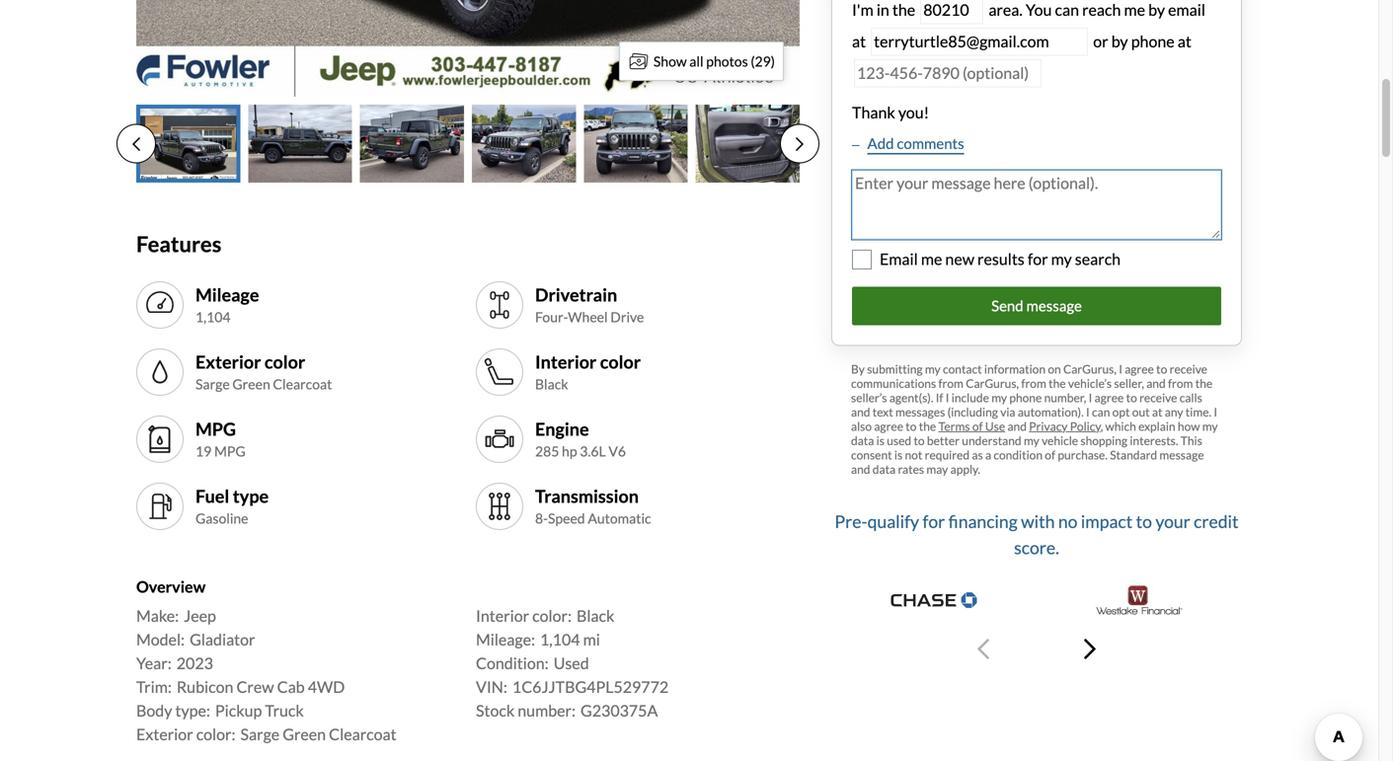 Task type: describe. For each thing, give the bounding box(es) containing it.
terms of use and privacy policy
[[939, 419, 1101, 433]]

sarge inside make: jeep model: gladiator year: 2023 trim: rubicon crew cab 4wd body type: pickup truck exterior color: sarge green clearcoat
[[241, 725, 280, 745]]

0 horizontal spatial the
[[919, 419, 937, 433]]

may
[[927, 462, 949, 476]]

1,104 inside interior color: black mileage: 1,104 mi condition: used vin: 1c6jjtbg4pl529772 stock number: g230375a
[[540, 630, 580, 650]]

condition
[[994, 448, 1043, 462]]

or
[[1094, 32, 1109, 51]]

mileage 1,104
[[196, 284, 259, 326]]

you!
[[899, 103, 930, 122]]

to down agent(s).
[[906, 419, 917, 433]]

or by phone at
[[1094, 32, 1192, 51]]

if
[[936, 390, 944, 405]]

apply.
[[951, 462, 981, 476]]

transmission image
[[484, 491, 516, 523]]

agent(s).
[[890, 390, 934, 405]]

2 vertical spatial agree
[[875, 419, 904, 433]]

speed
[[548, 510, 585, 527]]

vehicle's
[[1069, 376, 1112, 390]]

2 horizontal spatial at
[[1178, 32, 1192, 51]]

thank you!
[[852, 103, 930, 122]]

communications
[[852, 376, 937, 390]]

jeep
[[184, 607, 216, 626]]

drive
[[611, 309, 644, 326]]

automatic
[[588, 510, 652, 527]]

area.
[[989, 0, 1023, 19]]

vehicle full photo image
[[136, 0, 800, 97]]

my right 'how' at the right bottom of page
[[1203, 419, 1219, 433]]

(29)
[[751, 53, 775, 70]]

exterior inside make: jeep model: gladiator year: 2023 trim: rubicon crew cab 4wd body type: pickup truck exterior color: sarge green clearcoat
[[136, 725, 193, 745]]

engine 285 hp 3.6l v6
[[535, 418, 626, 460]]

include
[[952, 390, 990, 405]]

view vehicle photo 1 image
[[136, 105, 240, 183]]

transmission 8-speed automatic
[[535, 485, 652, 527]]

email
[[1169, 0, 1206, 19]]

how
[[1178, 419, 1201, 433]]

my right include
[[992, 390, 1008, 405]]

color: inside make: jeep model: gladiator year: 2023 trim: rubicon crew cab 4wd body type: pickup truck exterior color: sarge green clearcoat
[[196, 725, 236, 745]]

overview
[[136, 577, 206, 597]]

show all photos (29) link
[[619, 41, 784, 81]]

1 horizontal spatial is
[[895, 448, 903, 462]]

rubicon
[[177, 678, 234, 697]]

score.
[[1015, 537, 1060, 558]]

1,104 inside mileage 1,104
[[196, 309, 231, 326]]

i right "number,"
[[1089, 390, 1093, 405]]

message inside , which explain how my data is used to better understand my vehicle shopping interests. this consent is not required as a condition of purchase. standard message and data rates may apply.
[[1160, 448, 1205, 462]]

use
[[986, 419, 1006, 433]]

vehicle
[[1042, 433, 1079, 448]]

add comments button
[[852, 132, 965, 155]]

green inside exterior color sarge green clearcoat
[[232, 376, 270, 393]]

also
[[852, 419, 872, 433]]

color for exterior color
[[265, 351, 305, 373]]

reach
[[1083, 0, 1122, 19]]

add
[[868, 134, 894, 152]]

all
[[690, 53, 704, 70]]

at inside area. you can reach me by email at
[[852, 32, 866, 51]]

time.
[[1186, 405, 1212, 419]]

view vehicle photo 6 image
[[696, 105, 800, 183]]

exterior inside exterior color sarge green clearcoat
[[196, 351, 261, 373]]

fuel type gasoline
[[196, 485, 269, 527]]

g230375a
[[581, 702, 658, 721]]

email
[[880, 249, 918, 269]]

to inside pre-qualify for financing with no impact to your credit score.
[[1137, 511, 1153, 532]]

financing
[[949, 511, 1018, 532]]

2 horizontal spatial the
[[1196, 376, 1213, 390]]

and right use
[[1008, 419, 1027, 433]]

2023
[[177, 654, 213, 673]]

show
[[654, 53, 687, 70]]

can inside by submitting my contact information on cargurus, i agree to receive communications from cargurus, from the vehicle's seller, and from the seller's agent(s). if i include my phone number, i agree to receive calls and text messages (including via automation). i can opt out at any time. i also agree to the
[[1093, 405, 1111, 419]]

hp
[[562, 443, 577, 460]]

search
[[1076, 249, 1121, 269]]

can inside area. you can reach me by email at
[[1056, 0, 1080, 19]]

features
[[136, 231, 222, 257]]

terms
[[939, 419, 971, 433]]

4wd
[[308, 678, 345, 697]]

color for interior color
[[600, 351, 641, 373]]

better
[[927, 433, 960, 448]]

make: jeep model: gladiator year: 2023 trim: rubicon crew cab 4wd body type: pickup truck exterior color: sarge green clearcoat
[[136, 607, 397, 745]]

cab
[[277, 678, 305, 697]]

your
[[1156, 511, 1191, 532]]

this
[[1181, 433, 1203, 448]]

Email address email field
[[871, 28, 1089, 56]]

condition:
[[476, 654, 549, 673]]

0 horizontal spatial is
[[877, 433, 885, 448]]

interior color black
[[535, 351, 641, 393]]

1 from from the left
[[939, 376, 964, 390]]

mileage
[[196, 284, 259, 306]]

clearcoat inside exterior color sarge green clearcoat
[[273, 376, 332, 393]]

credit
[[1194, 511, 1239, 532]]

truck
[[265, 702, 304, 721]]

0 vertical spatial mpg
[[196, 418, 236, 440]]

messages
[[896, 405, 946, 419]]

0 horizontal spatial cargurus,
[[966, 376, 1020, 390]]

view vehicle photo 4 image
[[472, 105, 576, 183]]

to inside , which explain how my data is used to better understand my vehicle shopping interests. this consent is not required as a condition of purchase. standard message and data rates may apply.
[[914, 433, 925, 448]]

number:
[[518, 702, 576, 721]]

seller's
[[852, 390, 888, 405]]

i right if at bottom right
[[946, 390, 950, 405]]

1 vertical spatial agree
[[1095, 390, 1124, 405]]

out
[[1133, 405, 1150, 419]]

for inside pre-qualify for financing with no impact to your credit score.
[[923, 511, 946, 532]]

8-
[[535, 510, 548, 527]]

four-
[[535, 309, 568, 326]]

0 horizontal spatial by
[[1112, 32, 1129, 51]]

interior color: black mileage: 1,104 mi condition: used vin: 1c6jjtbg4pl529772 stock number: g230375a
[[476, 607, 669, 721]]

transmission
[[535, 485, 639, 507]]

pickup
[[215, 702, 262, 721]]

vin:
[[476, 678, 508, 697]]

results
[[978, 249, 1025, 269]]

chevron right image
[[1085, 637, 1096, 661]]

mileage:
[[476, 630, 535, 650]]

qualify
[[868, 511, 920, 532]]

0 vertical spatial of
[[973, 419, 983, 433]]

seller,
[[1115, 376, 1145, 390]]

phone inside by submitting my contact information on cargurus, i agree to receive communications from cargurus, from the vehicle's seller, and from the seller's agent(s). if i include my phone number, i agree to receive calls and text messages (including via automation). i can opt out at any time. i also agree to the
[[1010, 390, 1042, 405]]

calls
[[1180, 390, 1203, 405]]

me inside area. you can reach me by email at
[[1125, 0, 1146, 19]]

by submitting my contact information on cargurus, i agree to receive communications from cargurus, from the vehicle's seller, and from the seller's agent(s). if i include my phone number, i agree to receive calls and text messages (including via automation). i can opt out at any time. i also agree to the
[[852, 362, 1218, 433]]

type:
[[175, 702, 210, 721]]

crew
[[237, 678, 274, 697]]

privacy
[[1030, 419, 1068, 433]]

0 vertical spatial data
[[852, 433, 875, 448]]

number,
[[1045, 390, 1087, 405]]



Task type: locate. For each thing, give the bounding box(es) containing it.
the left terms
[[919, 419, 937, 433]]

1 horizontal spatial by
[[1149, 0, 1166, 19]]

add comments
[[868, 134, 965, 152]]

clearcoat inside make: jeep model: gladiator year: 2023 trim: rubicon crew cab 4wd body type: pickup truck exterior color: sarge green clearcoat
[[329, 725, 397, 745]]

Zip code field
[[921, 0, 984, 24]]

mpg up 19
[[196, 418, 236, 440]]

0 horizontal spatial green
[[232, 376, 270, 393]]

0 vertical spatial agree
[[1125, 362, 1155, 376]]

is left the used
[[877, 433, 885, 448]]

send message button
[[852, 287, 1222, 325]]

fuel
[[196, 485, 229, 507]]

is
[[877, 433, 885, 448], [895, 448, 903, 462]]

0 vertical spatial can
[[1056, 0, 1080, 19]]

3 from from the left
[[1169, 376, 1194, 390]]

interior down the four- on the left top of the page
[[535, 351, 597, 373]]

mpg image
[[144, 424, 176, 455]]

email me new results for my search
[[880, 249, 1121, 269]]

explain
[[1139, 419, 1176, 433]]

0 horizontal spatial color:
[[196, 725, 236, 745]]

1 vertical spatial by
[[1112, 32, 1129, 51]]

view vehicle photo 2 image
[[248, 105, 352, 183]]

area. you can reach me by email at
[[852, 0, 1206, 51]]

green down truck
[[283, 725, 326, 745]]

0 horizontal spatial phone
[[1010, 390, 1042, 405]]

1 vertical spatial data
[[873, 462, 896, 476]]

agree
[[1125, 362, 1155, 376], [1095, 390, 1124, 405], [875, 419, 904, 433]]

1 horizontal spatial sarge
[[241, 725, 280, 745]]

1 vertical spatial me
[[921, 249, 943, 269]]

by
[[852, 362, 865, 376]]

1 vertical spatial mpg
[[214, 443, 246, 460]]

1,104 down "mileage"
[[196, 309, 231, 326]]

2 color from the left
[[600, 351, 641, 373]]

terms of use link
[[939, 419, 1006, 433]]

i right 'time.'
[[1214, 405, 1218, 419]]

purchase.
[[1058, 448, 1108, 462]]

interior for color:
[[476, 607, 530, 626]]

at down the email
[[1178, 32, 1192, 51]]

0 horizontal spatial of
[[973, 419, 983, 433]]

1 horizontal spatial can
[[1093, 405, 1111, 419]]

used
[[554, 654, 589, 673]]

black up engine
[[535, 376, 569, 393]]

with
[[1022, 511, 1055, 532]]

1,104
[[196, 309, 231, 326], [540, 630, 580, 650]]

0 vertical spatial 1,104
[[196, 309, 231, 326]]

1 vertical spatial phone
[[1010, 390, 1042, 405]]

cargurus, right on
[[1064, 362, 1117, 376]]

0 horizontal spatial from
[[939, 376, 964, 390]]

v6
[[609, 443, 626, 460]]

drivetrain
[[535, 284, 618, 306]]

as
[[972, 448, 984, 462]]

0 vertical spatial black
[[535, 376, 569, 393]]

black up mi
[[577, 607, 615, 626]]

black inside interior color black
[[535, 376, 569, 393]]

green inside make: jeep model: gladiator year: 2023 trim: rubicon crew cab 4wd body type: pickup truck exterior color: sarge green clearcoat
[[283, 725, 326, 745]]

chevron left image
[[978, 637, 990, 661]]

0 horizontal spatial black
[[535, 376, 569, 393]]

phone down the email
[[1132, 32, 1175, 51]]

sarge
[[196, 376, 230, 393], [241, 725, 280, 745]]

new
[[946, 249, 975, 269]]

and inside , which explain how my data is used to better understand my vehicle shopping interests. this consent is not required as a condition of purchase. standard message and data rates may apply.
[[852, 462, 871, 476]]

color inside exterior color sarge green clearcoat
[[265, 351, 305, 373]]

model:
[[136, 630, 185, 650]]

0 vertical spatial me
[[1125, 0, 1146, 19]]

1 vertical spatial color:
[[196, 725, 236, 745]]

mileage image
[[144, 289, 176, 321]]

stock
[[476, 702, 515, 721]]

0 vertical spatial phone
[[1132, 32, 1175, 51]]

consent
[[852, 448, 893, 462]]

my
[[1052, 249, 1073, 269], [925, 362, 941, 376], [992, 390, 1008, 405], [1203, 419, 1219, 433], [1024, 433, 1040, 448]]

agree up out
[[1125, 362, 1155, 376]]

1 vertical spatial black
[[577, 607, 615, 626]]

1 horizontal spatial at
[[1153, 405, 1163, 419]]

0 vertical spatial exterior
[[196, 351, 261, 373]]

0 vertical spatial sarge
[[196, 376, 230, 393]]

to up which
[[1127, 390, 1138, 405]]

1 horizontal spatial me
[[1125, 0, 1146, 19]]

agree right also
[[875, 419, 904, 433]]

i
[[1119, 362, 1123, 376], [946, 390, 950, 405], [1089, 390, 1093, 405], [1087, 405, 1090, 419], [1214, 405, 1218, 419]]

to
[[1157, 362, 1168, 376], [1127, 390, 1138, 405], [906, 419, 917, 433], [914, 433, 925, 448], [1137, 511, 1153, 532]]

mpg right 19
[[214, 443, 246, 460]]

1 vertical spatial for
[[923, 511, 946, 532]]

black for color
[[535, 376, 569, 393]]

by left the email
[[1149, 0, 1166, 19]]

engine image
[[484, 424, 516, 455]]

opt
[[1113, 405, 1131, 419]]

, which explain how my data is used to better understand my vehicle shopping interests. this consent is not required as a condition of purchase. standard message and data rates may apply.
[[852, 419, 1219, 476]]

1 horizontal spatial agree
[[1095, 390, 1124, 405]]

send message
[[992, 297, 1083, 315]]

exterior down the body
[[136, 725, 193, 745]]

receive up explain
[[1140, 390, 1178, 405]]

Comments text field
[[852, 170, 1222, 240]]

1 horizontal spatial of
[[1045, 448, 1056, 462]]

sarge down pickup
[[241, 725, 280, 745]]

0 horizontal spatial sarge
[[196, 376, 230, 393]]

phone up terms of use and privacy policy
[[1010, 390, 1042, 405]]

1 vertical spatial can
[[1093, 405, 1111, 419]]

can left opt
[[1093, 405, 1111, 419]]

0 horizontal spatial agree
[[875, 419, 904, 433]]

2 horizontal spatial agree
[[1125, 362, 1155, 376]]

0 horizontal spatial exterior
[[136, 725, 193, 745]]

view vehicle photo 5 image
[[584, 105, 688, 183]]

to right the used
[[914, 433, 925, 448]]

of inside , which explain how my data is used to better understand my vehicle shopping interests. this consent is not required as a condition of purchase. standard message and data rates may apply.
[[1045, 448, 1056, 462]]

agree up ,
[[1095, 390, 1124, 405]]

tab list
[[117, 105, 820, 183]]

a
[[986, 448, 992, 462]]

1 horizontal spatial phone
[[1132, 32, 1175, 51]]

0 horizontal spatial interior
[[476, 607, 530, 626]]

the up automation).
[[1049, 376, 1066, 390]]

on
[[1048, 362, 1062, 376]]

exterior down mileage 1,104 on the left top
[[196, 351, 261, 373]]

and down also
[[852, 462, 871, 476]]

1 color from the left
[[265, 351, 305, 373]]

me up "or by phone at" on the top right of page
[[1125, 0, 1146, 19]]

fuel type image
[[144, 491, 176, 523]]

mi
[[583, 630, 600, 650]]

for right results
[[1028, 249, 1049, 269]]

receive up calls
[[1170, 362, 1208, 376]]

send
[[992, 297, 1024, 315]]

interior for color
[[535, 351, 597, 373]]

0 vertical spatial clearcoat
[[273, 376, 332, 393]]

phone
[[1132, 32, 1175, 51], [1010, 390, 1042, 405]]

0 horizontal spatial 1,104
[[196, 309, 231, 326]]

1 vertical spatial exterior
[[136, 725, 193, 745]]

0 horizontal spatial message
[[1027, 297, 1083, 315]]

of left use
[[973, 419, 983, 433]]

for right qualify
[[923, 511, 946, 532]]

1 horizontal spatial color
[[600, 351, 641, 373]]

1 vertical spatial 1,104
[[540, 630, 580, 650]]

message inside send message button
[[1027, 297, 1083, 315]]

color: up used
[[533, 607, 572, 626]]

policy
[[1071, 419, 1101, 433]]

cargurus, up via
[[966, 376, 1020, 390]]

required
[[925, 448, 970, 462]]

1 vertical spatial of
[[1045, 448, 1056, 462]]

color inside interior color black
[[600, 351, 641, 373]]

0 horizontal spatial me
[[921, 249, 943, 269]]

0 horizontal spatial for
[[923, 511, 946, 532]]

drivetrain image
[[484, 289, 516, 321]]

make:
[[136, 607, 179, 626]]

1 horizontal spatial color:
[[533, 607, 572, 626]]

trim:
[[136, 678, 172, 697]]

1 horizontal spatial from
[[1022, 376, 1047, 390]]

privacy policy link
[[1030, 419, 1101, 433]]

1 vertical spatial clearcoat
[[329, 725, 397, 745]]

285
[[535, 443, 559, 460]]

body
[[136, 702, 172, 721]]

interior up mileage:
[[476, 607, 530, 626]]

minus image
[[852, 141, 860, 150]]

1 horizontal spatial cargurus,
[[1064, 362, 1117, 376]]

my left search
[[1052, 249, 1073, 269]]

my up if at bottom right
[[925, 362, 941, 376]]

contact
[[943, 362, 982, 376]]

interior color image
[[484, 357, 516, 388]]

message down 'how' at the right bottom of page
[[1160, 448, 1205, 462]]

2 horizontal spatial from
[[1169, 376, 1194, 390]]

you
[[1026, 0, 1052, 19]]

1 horizontal spatial black
[[577, 607, 615, 626]]

1 horizontal spatial the
[[1049, 376, 1066, 390]]

color: down pickup
[[196, 725, 236, 745]]

data down the text
[[852, 433, 875, 448]]

from left on
[[1022, 376, 1047, 390]]

1 vertical spatial message
[[1160, 448, 1205, 462]]

view vehicle photo 3 image
[[360, 105, 464, 183]]

0 horizontal spatial can
[[1056, 0, 1080, 19]]

2 from from the left
[[1022, 376, 1047, 390]]

3.6l
[[580, 443, 606, 460]]

1 horizontal spatial interior
[[535, 351, 597, 373]]

0 vertical spatial interior
[[535, 351, 597, 373]]

color: inside interior color: black mileage: 1,104 mi condition: used vin: 1c6jjtbg4pl529772 stock number: g230375a
[[533, 607, 572, 626]]

green up mpg 19 mpg
[[232, 376, 270, 393]]

submitting
[[868, 362, 923, 376]]

type
[[233, 485, 269, 507]]

1 vertical spatial interior
[[476, 607, 530, 626]]

by inside area. you can reach me by email at
[[1149, 0, 1166, 19]]

1 vertical spatial sarge
[[241, 725, 280, 745]]

0 vertical spatial message
[[1027, 297, 1083, 315]]

0 vertical spatial by
[[1149, 0, 1166, 19]]

Phone (optional) telephone field
[[854, 59, 1042, 87]]

wheel
[[568, 309, 608, 326]]

photos
[[707, 53, 748, 70]]

from
[[939, 376, 964, 390], [1022, 376, 1047, 390], [1169, 376, 1194, 390]]

1 vertical spatial green
[[283, 725, 326, 745]]

from up (including
[[939, 376, 964, 390]]

by right or
[[1112, 32, 1129, 51]]

data left rates
[[873, 462, 896, 476]]

1 horizontal spatial 1,104
[[540, 630, 580, 650]]

i left ,
[[1087, 405, 1090, 419]]

exterior color image
[[144, 357, 176, 388]]

of
[[973, 419, 983, 433], [1045, 448, 1056, 462]]

0 vertical spatial receive
[[1170, 362, 1208, 376]]

prev page image
[[132, 136, 140, 152]]

pre-qualify for financing with no impact to your credit score.
[[835, 511, 1239, 558]]

message right send
[[1027, 297, 1083, 315]]

19
[[196, 443, 212, 460]]

0 vertical spatial green
[[232, 376, 270, 393]]

drivetrain four-wheel drive
[[535, 284, 644, 326]]

black inside interior color: black mileage: 1,104 mi condition: used vin: 1c6jjtbg4pl529772 stock number: g230375a
[[577, 607, 615, 626]]

the up 'time.'
[[1196, 376, 1213, 390]]

0 horizontal spatial color
[[265, 351, 305, 373]]

green
[[232, 376, 270, 393], [283, 725, 326, 745]]

can right you
[[1056, 0, 1080, 19]]

exterior color sarge green clearcoat
[[196, 351, 332, 393]]

exterior
[[196, 351, 261, 373], [136, 725, 193, 745]]

by
[[1149, 0, 1166, 19], [1112, 32, 1129, 51]]

color:
[[533, 607, 572, 626], [196, 725, 236, 745]]

1 vertical spatial receive
[[1140, 390, 1178, 405]]

1 horizontal spatial exterior
[[196, 351, 261, 373]]

1 horizontal spatial for
[[1028, 249, 1049, 269]]

interior inside interior color: black mileage: 1,104 mi condition: used vin: 1c6jjtbg4pl529772 stock number: g230375a
[[476, 607, 530, 626]]

rates
[[898, 462, 925, 476]]

is left not
[[895, 448, 903, 462]]

can
[[1056, 0, 1080, 19], [1093, 405, 1111, 419]]

text
[[873, 405, 894, 419]]

standard
[[1111, 448, 1158, 462]]

0 vertical spatial color:
[[533, 607, 572, 626]]

me left new
[[921, 249, 943, 269]]

pre-qualify for financing with no impact to your credit score. button
[[832, 500, 1243, 679]]

black for color:
[[577, 607, 615, 626]]

i right vehicle's
[[1119, 362, 1123, 376]]

from up the any
[[1169, 376, 1194, 390]]

my left vehicle
[[1024, 433, 1040, 448]]

0 vertical spatial for
[[1028, 249, 1049, 269]]

1 horizontal spatial message
[[1160, 448, 1205, 462]]

interests.
[[1130, 433, 1179, 448]]

to right seller,
[[1157, 362, 1168, 376]]

at up the thank
[[852, 32, 866, 51]]

1 horizontal spatial green
[[283, 725, 326, 745]]

interior inside interior color black
[[535, 351, 597, 373]]

at inside by submitting my contact information on cargurus, i agree to receive communications from cargurus, from the vehicle's seller, and from the seller's agent(s). if i include my phone number, i agree to receive calls and text messages (including via automation). i can opt out at any time. i also agree to the
[[1153, 405, 1163, 419]]

at right out
[[1153, 405, 1163, 419]]

sarge inside exterior color sarge green clearcoat
[[196, 376, 230, 393]]

me
[[1125, 0, 1146, 19], [921, 249, 943, 269]]

sarge right exterior color icon on the left of the page
[[196, 376, 230, 393]]

1,104 up used
[[540, 630, 580, 650]]

to left your
[[1137, 511, 1153, 532]]

pre-
[[835, 511, 868, 532]]

next page image
[[796, 136, 804, 152]]

0 horizontal spatial at
[[852, 32, 866, 51]]

used
[[887, 433, 912, 448]]

and right seller,
[[1147, 376, 1166, 390]]

(including
[[948, 405, 999, 419]]

of down privacy
[[1045, 448, 1056, 462]]

and left the text
[[852, 405, 871, 419]]



Task type: vqa. For each thing, say whether or not it's contained in the screenshot.
Mileage
yes



